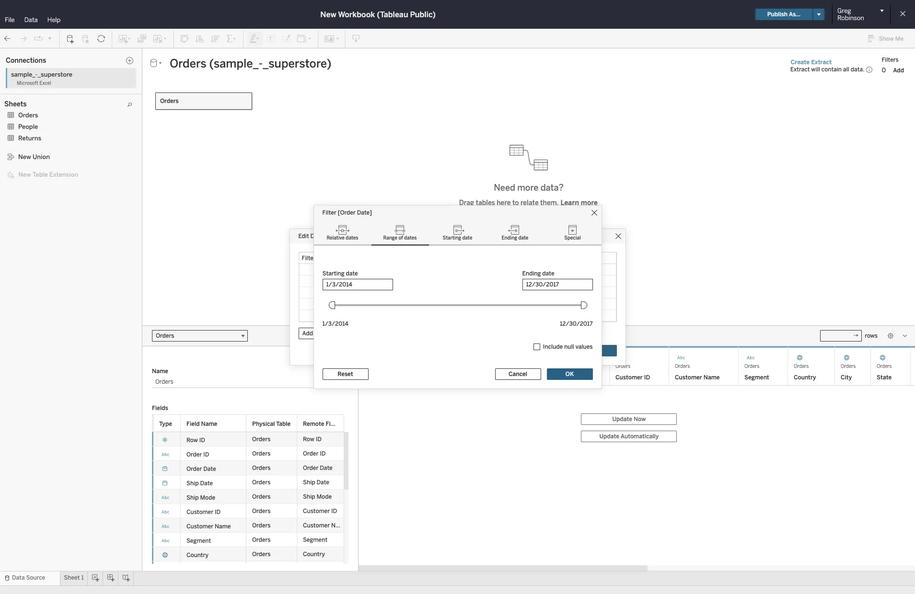 Task type: describe. For each thing, give the bounding box(es) containing it.
0 horizontal spatial order date
[[24, 174, 54, 180]]

0
[[882, 66, 886, 74]]

add button
[[889, 65, 909, 75]]

automatically
[[621, 433, 659, 440]]

(tableau
[[377, 10, 408, 19]]

me
[[895, 35, 904, 42]]

special
[[564, 235, 581, 241]]

1 horizontal spatial row id
[[303, 436, 322, 443]]

need more data?
[[494, 182, 564, 193]]

relative dates
[[327, 235, 358, 241]]

date]
[[357, 210, 372, 216]]

new union
[[18, 153, 50, 161]]

include null values
[[543, 344, 593, 350]]

update now button
[[581, 414, 677, 425]]

ok button for quantitative tabs tab list
[[547, 369, 593, 380]]

1 vertical spatial more
[[581, 199, 598, 207]]

here
[[497, 199, 511, 207]]

robinson
[[838, 14, 864, 22]]

show
[[879, 35, 894, 42]]

table for physical
[[276, 421, 291, 427]]

new for new workbook (tableau public)
[[320, 10, 336, 19]]

1 vertical spatial ending date
[[522, 270, 555, 277]]

returns
[[18, 135, 41, 142]]

orders inside orders row id
[[364, 364, 379, 369]]

ok for ok button for quantitative tabs tab list
[[566, 371, 574, 378]]

_superstore for (copy)
[[37, 75, 69, 82]]

data?
[[541, 182, 564, 193]]

cancel button for "row group" in the "edit data source filters" dialog's ok button
[[519, 345, 565, 357]]

edit data source filters
[[298, 233, 362, 240]]

excel
[[39, 81, 51, 86]]

as...
[[789, 11, 801, 18]]

ok for "row group" in the "edit data source filters" dialog's ok button
[[590, 348, 598, 354]]

learn more link
[[560, 198, 598, 207]]

row group for filter
[[299, 264, 616, 322]]

[order
[[338, 210, 356, 216]]

0 horizontal spatial ship date
[[186, 480, 213, 487]]

1 vertical spatial sheet
[[64, 575, 80, 582]]

1 horizontal spatial mode
[[317, 494, 332, 500]]

redo image
[[18, 34, 28, 43]]

physical
[[252, 421, 275, 427]]

sample_-_superstore microsoft excel
[[11, 71, 72, 86]]

sheets
[[4, 100, 27, 108]]

create extract link
[[790, 58, 832, 66]]

show/hide cards image
[[324, 34, 339, 43]]

1 horizontal spatial ship date
[[303, 479, 329, 486]]

Ending date text field
[[522, 279, 593, 291]]

pages
[[110, 51, 126, 58]]

all
[[843, 66, 850, 73]]

extension
[[49, 171, 78, 178]]

to
[[512, 199, 519, 207]]

date up ending date text field
[[542, 270, 555, 277]]

update automatically button
[[581, 431, 677, 442]]

2 horizontal spatial mode
[[576, 374, 591, 381]]

2 dates from the left
[[404, 235, 417, 241]]

people
[[18, 123, 38, 130]]

0 horizontal spatial segment
[[186, 538, 211, 544]]

row inside orders row id
[[364, 374, 376, 381]]

filter for filter [order date]
[[322, 210, 336, 216]]

1 horizontal spatial ending
[[522, 270, 541, 277]]

rows
[[865, 332, 878, 339]]

rows
[[198, 68, 213, 74]]

greg
[[838, 7, 851, 14]]

(copy)
[[70, 75, 87, 82]]

data source
[[12, 575, 45, 582]]

2 horizontal spatial segment
[[745, 374, 769, 381]]

reset button
[[322, 369, 368, 380]]

null
[[564, 344, 574, 350]]

0 horizontal spatial row id
[[186, 437, 205, 444]]

sample_- for sample_-_superstore (copy)
[[12, 75, 37, 82]]

new for new union
[[18, 153, 31, 161]]

date up starting date text field at the top left of the page
[[346, 270, 358, 277]]

update for update now
[[612, 416, 632, 423]]

sort descending image
[[210, 34, 220, 43]]

connections
[[6, 56, 46, 64]]

add
[[893, 67, 904, 74]]

range
[[383, 235, 397, 241]]

edit data source filters dialog
[[290, 229, 625, 365]]

1 horizontal spatial segment
[[303, 537, 328, 543]]

sort ascending image
[[195, 34, 205, 43]]

Search text field
[[3, 94, 65, 106]]

0 horizontal spatial row
[[186, 437, 198, 444]]

0 horizontal spatial ship mode
[[186, 495, 215, 501]]

new workbook (tableau public)
[[320, 10, 436, 19]]

collapse image
[[88, 52, 93, 58]]

1 field from the left
[[186, 421, 200, 427]]

update now
[[612, 416, 646, 423]]

undo image
[[3, 34, 12, 43]]

category
[[24, 123, 49, 130]]

size
[[136, 141, 147, 147]]

0 horizontal spatial more
[[517, 182, 539, 193]]

state
[[877, 374, 892, 381]]

1/3/2014
[[322, 321, 348, 327]]

public)
[[410, 10, 436, 19]]

2 horizontal spatial ship date
[[511, 374, 537, 381]]

1 dates from the left
[[346, 235, 358, 241]]

help
[[47, 16, 60, 23]]

remote field name
[[303, 421, 357, 427]]

2 horizontal spatial ship mode
[[562, 374, 591, 381]]

greg robinson
[[838, 7, 864, 22]]

orders.postal code image
[[911, 346, 915, 385]]

microsoft
[[17, 81, 38, 86]]

remote
[[303, 421, 324, 427]]

new data source image
[[66, 34, 75, 43]]

marks
[[110, 101, 127, 108]]

1 vertical spatial source
[[26, 575, 45, 582]]

totals image
[[226, 34, 237, 43]]

range of dates
[[383, 235, 417, 241]]

now
[[634, 416, 646, 423]]

orders row id
[[364, 364, 383, 381]]

1 horizontal spatial extract
[[811, 59, 832, 65]]

0 horizontal spatial order id
[[186, 451, 209, 458]]

ending date inside quantitative tabs tab list
[[502, 235, 529, 241]]

0 horizontal spatial sheet 1
[[64, 575, 84, 582]]

field name
[[186, 421, 217, 427]]

0 horizontal spatial extract
[[790, 66, 810, 73]]

create extract
[[791, 59, 832, 65]]

filters inside dialog
[[345, 233, 362, 240]]

tables
[[476, 199, 495, 207]]



Task type: locate. For each thing, give the bounding box(es) containing it.
update inside button
[[612, 416, 632, 423]]

date down the "drag tables here to relate them. learn more" at right top
[[518, 235, 529, 241]]

need
[[494, 182, 515, 193]]

row down the field name
[[186, 437, 198, 444]]

1 vertical spatial new
[[18, 153, 31, 161]]

1 vertical spatial ok
[[566, 371, 574, 378]]

1 vertical spatial starting date
[[322, 270, 358, 277]]

1 horizontal spatial order date
[[186, 466, 216, 472]]

filters right relative
[[345, 233, 362, 240]]

highlight image
[[249, 34, 260, 43]]

will
[[811, 66, 820, 73]]

0 vertical spatial update
[[612, 416, 632, 423]]

row id
[[303, 436, 322, 443], [186, 437, 205, 444]]

row down remote
[[303, 436, 314, 443]]

extract up will
[[811, 59, 832, 65]]

1 horizontal spatial field
[[326, 421, 339, 427]]

1 horizontal spatial ship mode
[[303, 494, 332, 500]]

ending date up ending date text field
[[522, 270, 555, 277]]

order date down the field name
[[186, 466, 216, 472]]

data
[[24, 16, 38, 23], [6, 51, 20, 58], [310, 233, 323, 240], [12, 575, 25, 582]]

field right remote
[[326, 421, 339, 427]]

starting date inside quantitative tabs tab list
[[443, 235, 472, 241]]

ending up ending date text field
[[522, 270, 541, 277]]

ending date
[[502, 235, 529, 241], [522, 270, 555, 277]]

0 horizontal spatial filter
[[302, 255, 316, 262]]

_superstore up excel
[[38, 71, 72, 78]]

create
[[791, 59, 810, 65]]

cancel button
[[519, 345, 565, 357], [495, 369, 541, 380]]

(sample_-
[[32, 65, 59, 72]]

1 horizontal spatial sheet
[[191, 86, 217, 99]]

sample_-
[[11, 71, 38, 78], [12, 75, 37, 82]]

publish as...
[[767, 11, 801, 18]]

update down update now at the right of the page
[[599, 433, 619, 440]]

tables
[[9, 112, 28, 119]]

0 horizontal spatial cancel
[[509, 371, 527, 378]]

new left union
[[18, 153, 31, 161]]

grid containing row id
[[359, 346, 915, 571]]

update automatically
[[599, 433, 659, 440]]

cancel
[[533, 348, 551, 354], [509, 371, 527, 378]]

type
[[159, 421, 172, 427]]

update for update automatically
[[599, 433, 619, 440]]

update left the now at the right of the page
[[612, 416, 632, 423]]

0 vertical spatial table
[[32, 171, 48, 178]]

learn
[[561, 199, 579, 207]]

1 vertical spatial cancel button
[[495, 369, 541, 380]]

new down "new union"
[[18, 171, 31, 178]]

mode
[[576, 374, 591, 381], [317, 494, 332, 500], [200, 495, 215, 501]]

Starting date text field
[[322, 279, 393, 291]]

cancel for ok button for quantitative tabs tab list
[[509, 371, 527, 378]]

ship mode
[[562, 374, 591, 381], [303, 494, 332, 500], [186, 495, 215, 501]]

1 horizontal spatial filters
[[882, 56, 899, 63]]

1 horizontal spatial grid
[[359, 346, 915, 571]]

sheet 1
[[191, 86, 225, 99], [64, 575, 84, 582]]

1 horizontal spatial table
[[276, 421, 291, 427]]

starting inside quantitative tabs tab list
[[443, 235, 461, 241]]

0 horizontal spatial mode
[[200, 495, 215, 501]]

0 vertical spatial filters
[[882, 56, 899, 63]]

1 horizontal spatial replay animation image
[[47, 35, 53, 41]]

duplicate image
[[137, 34, 147, 43]]

filter grid
[[299, 253, 616, 322]]

column header
[[402, 346, 450, 385]]

2 field from the left
[[326, 421, 339, 427]]

0 horizontal spatial replay animation image
[[34, 34, 43, 43]]

cancel for "row group" in the "edit data source filters" dialog's ok button
[[533, 348, 551, 354]]

source inside dialog
[[325, 233, 344, 240]]

2 horizontal spatial row
[[364, 374, 376, 381]]

row id down remote
[[303, 436, 322, 443]]

table right physical
[[276, 421, 291, 427]]

name
[[53, 163, 69, 170], [152, 368, 168, 375], [704, 374, 720, 381], [201, 421, 217, 427], [340, 421, 357, 427], [331, 522, 347, 529], [215, 523, 231, 530]]

cell
[[299, 264, 455, 276], [455, 264, 616, 276], [299, 276, 455, 287], [455, 276, 616, 287], [299, 287, 455, 299], [455, 287, 616, 299], [299, 299, 455, 310], [455, 299, 616, 310], [299, 310, 455, 322], [455, 310, 616, 322]]

union
[[33, 153, 50, 161]]

filter [order date] dialog
[[314, 206, 601, 389]]

new worksheet image
[[118, 34, 131, 43]]

0 horizontal spatial ending
[[502, 235, 517, 241]]

workbook
[[338, 10, 375, 19]]

table
[[32, 171, 48, 178], [276, 421, 291, 427]]

0 horizontal spatial ok
[[566, 371, 574, 378]]

row id down the field name
[[186, 437, 205, 444]]

date
[[41, 174, 54, 180], [524, 374, 537, 381], [320, 465, 333, 472], [203, 466, 216, 472], [317, 479, 329, 486], [200, 480, 213, 487]]

drag
[[459, 199, 474, 207]]

show labels image
[[266, 34, 276, 43]]

0 vertical spatial cancel button
[[519, 345, 565, 357]]

1 vertical spatial extract
[[790, 66, 810, 73]]

segment
[[745, 374, 769, 381], [303, 537, 328, 543], [186, 538, 211, 544]]

1 vertical spatial starting
[[322, 270, 345, 277]]

0 vertical spatial sheet 1
[[191, 86, 225, 99]]

extract
[[811, 59, 832, 65], [790, 66, 810, 73]]

starting date
[[443, 235, 472, 241], [322, 270, 358, 277]]

new up the show/hide cards icon on the top of page
[[320, 10, 336, 19]]

filter
[[322, 210, 336, 216], [302, 255, 316, 262]]

ending down 'here'
[[502, 235, 517, 241]]

dates right relative
[[346, 235, 358, 241]]

1 horizontal spatial ok
[[590, 348, 598, 354]]

0 vertical spatial starting
[[443, 235, 461, 241]]

ok inside filter [order date] dialog
[[566, 371, 574, 378]]

sample_- for sample_-_superstore microsoft excel
[[11, 71, 38, 78]]

_superstore inside sample_-_superstore microsoft excel
[[38, 71, 72, 78]]

1 horizontal spatial filter
[[322, 210, 336, 216]]

orders state
[[877, 364, 892, 381]]

id inside orders row id
[[377, 374, 383, 381]]

replay animation image right redo image
[[34, 34, 43, 43]]

cancel button inside "edit data source filters" dialog
[[519, 345, 565, 357]]

ok button for "row group" in the "edit data source filters" dialog
[[571, 345, 617, 357]]

1 vertical spatial 1
[[81, 575, 84, 582]]

1 horizontal spatial more
[[581, 199, 598, 207]]

0 vertical spatial ok button
[[571, 345, 617, 357]]

relative
[[327, 235, 345, 241]]

0 vertical spatial source
[[325, 233, 344, 240]]

_superstore for microsoft
[[38, 71, 72, 78]]

swap rows and columns image
[[180, 34, 189, 43]]

ok button
[[571, 345, 617, 357], [547, 369, 593, 380]]

Name text field
[[152, 377, 349, 388]]

0 vertical spatial row group
[[299, 264, 616, 322]]

ok down null
[[566, 371, 574, 378]]

more right learn
[[581, 199, 598, 207]]

starting up starting date text field at the top left of the page
[[322, 270, 345, 277]]

1 vertical spatial filters
[[345, 233, 362, 240]]

0 vertical spatial ok
[[590, 348, 598, 354]]

sample_-_superstore (copy)
[[12, 75, 87, 82]]

data inside "edit data source filters" dialog
[[310, 233, 323, 240]]

row group containing orders
[[152, 432, 347, 576]]

new for new table extension
[[18, 171, 31, 178]]

replay animation image up analytics
[[47, 35, 53, 41]]

update
[[612, 416, 632, 423], [599, 433, 619, 440]]

1 horizontal spatial order id
[[303, 450, 326, 457]]

table for new
[[32, 171, 48, 178]]

starting
[[443, 235, 461, 241], [322, 270, 345, 277]]

0 vertical spatial starting date
[[443, 235, 472, 241]]

0 vertical spatial cancel
[[533, 348, 551, 354]]

0 horizontal spatial dates
[[346, 235, 358, 241]]

ok button down 12/30/2017
[[571, 345, 617, 357]]

update inside button
[[599, 433, 619, 440]]

quantitative tabs tab list
[[314, 220, 601, 246]]

dates right of
[[404, 235, 417, 241]]

row right reset
[[364, 374, 376, 381]]

clear sheet image
[[152, 34, 168, 43]]

1 vertical spatial filter
[[302, 255, 316, 262]]

format workbook image
[[281, 34, 291, 43]]

0 vertical spatial sheet
[[191, 86, 217, 99]]

table down union
[[32, 171, 48, 178]]

grid containing type
[[152, 414, 357, 594]]

0 horizontal spatial starting
[[322, 270, 345, 277]]

1 vertical spatial ok button
[[547, 369, 593, 380]]

city
[[24, 133, 35, 140], [841, 374, 852, 381], [303, 565, 314, 572], [186, 566, 197, 573]]

sample_- inside sample_-_superstore microsoft excel
[[11, 71, 38, 78]]

ok
[[590, 348, 598, 354], [566, 371, 574, 378]]

1 vertical spatial row group
[[152, 432, 347, 576]]

relate
[[521, 199, 539, 207]]

None text field
[[166, 56, 782, 71], [820, 330, 862, 342], [166, 56, 782, 71], [820, 330, 862, 342]]

starting date up starting date text field at the top left of the page
[[322, 270, 358, 277]]

1 vertical spatial ending
[[522, 270, 541, 277]]

_superstore)
[[59, 65, 93, 72]]

0 horizontal spatial sheet
[[64, 575, 80, 582]]

pause auto updates image
[[81, 34, 91, 43]]

0 horizontal spatial 1
[[81, 575, 84, 582]]

data.
[[851, 66, 865, 73]]

0 vertical spatial ending
[[502, 235, 517, 241]]

1 vertical spatial sheet 1
[[64, 575, 84, 582]]

filters up 0
[[882, 56, 899, 63]]

sheet 1 down rows
[[191, 86, 225, 99]]

sheet right data source
[[64, 575, 80, 582]]

2 vertical spatial new
[[18, 171, 31, 178]]

1 horizontal spatial dates
[[404, 235, 417, 241]]

_superstore down orders (sample_-_superstore)
[[37, 75, 69, 82]]

2 horizontal spatial order date
[[303, 465, 333, 472]]

new table extension
[[18, 171, 78, 178]]

reset
[[338, 371, 353, 378]]

ending inside quantitative tabs tab list
[[502, 235, 517, 241]]

row group
[[299, 264, 616, 322], [152, 432, 347, 576]]

0 horizontal spatial filters
[[345, 233, 362, 240]]

1 vertical spatial cancel
[[509, 371, 527, 378]]

ok right null
[[590, 348, 598, 354]]

refresh data source image
[[96, 34, 106, 43]]

more up the "drag tables here to relate them. learn more" at right top
[[517, 182, 539, 193]]

sheet
[[191, 86, 217, 99], [64, 575, 80, 582]]

row group for type
[[152, 432, 347, 576]]

_superstore
[[38, 71, 72, 78], [37, 75, 69, 82]]

download image
[[351, 34, 361, 43]]

0 vertical spatial more
[[517, 182, 539, 193]]

12/30/2017
[[560, 321, 593, 327]]

customer
[[24, 153, 51, 160], [24, 163, 51, 170], [616, 374, 643, 381], [675, 374, 702, 381], [303, 508, 330, 515], [186, 509, 213, 516], [303, 522, 330, 529], [186, 523, 213, 530]]

0 horizontal spatial table
[[32, 171, 48, 178]]

0 vertical spatial ending date
[[502, 235, 529, 241]]

show me button
[[864, 31, 912, 46]]

1 horizontal spatial source
[[325, 233, 344, 240]]

include
[[543, 344, 563, 350]]

field right type
[[186, 421, 200, 427]]

sheet down rows
[[191, 86, 217, 99]]

0 vertical spatial 1
[[219, 86, 225, 99]]

0 horizontal spatial source
[[26, 575, 45, 582]]

publish as... button
[[755, 9, 813, 20]]

filter left [order
[[322, 210, 336, 216]]

1 horizontal spatial 1
[[219, 86, 225, 99]]

order date down remote
[[303, 465, 333, 472]]

0 horizontal spatial starting date
[[322, 270, 358, 277]]

country
[[24, 143, 46, 150], [794, 374, 816, 381], [303, 551, 325, 558], [186, 552, 209, 559]]

source
[[325, 233, 344, 240], [26, 575, 45, 582]]

ok inside "edit data source filters" dialog
[[590, 348, 598, 354]]

ship
[[511, 374, 523, 381], [562, 374, 574, 381], [303, 479, 315, 486], [186, 480, 199, 487], [303, 494, 315, 500], [186, 495, 199, 501]]

starting date down drag
[[443, 235, 472, 241]]

columns
[[198, 51, 223, 58]]

values
[[576, 344, 593, 350]]

fit image
[[297, 34, 312, 43]]

1 vertical spatial table
[[276, 421, 291, 427]]

ending date down to
[[502, 235, 529, 241]]

row
[[299, 264, 616, 276], [299, 276, 616, 287], [299, 287, 616, 299], [299, 299, 616, 310], [299, 310, 616, 322], [152, 432, 344, 447], [152, 447, 344, 461], [152, 461, 344, 475], [152, 475, 344, 490], [152, 490, 344, 504], [152, 504, 344, 519], [152, 519, 347, 533], [152, 533, 344, 547], [152, 547, 344, 562], [152, 562, 344, 576]]

filter [order date]
[[322, 210, 372, 216]]

ok button down null
[[547, 369, 593, 380]]

1 horizontal spatial row
[[303, 436, 314, 443]]

them.
[[540, 199, 559, 207]]

0 vertical spatial new
[[320, 10, 336, 19]]

edit
[[298, 233, 309, 240]]

more
[[517, 182, 539, 193], [581, 199, 598, 207]]

order id down remote
[[303, 450, 326, 457]]

show me
[[879, 35, 904, 42]]

cancel inside "edit data source filters" dialog
[[533, 348, 551, 354]]

tooltip
[[133, 168, 150, 174]]

1 horizontal spatial sheet 1
[[191, 86, 225, 99]]

filter down edit
[[302, 255, 316, 262]]

file
[[5, 16, 15, 23]]

filter inside grid
[[302, 255, 316, 262]]

customer id
[[24, 153, 59, 160], [616, 374, 650, 381], [303, 508, 337, 515], [186, 509, 221, 516]]

0 vertical spatial extract
[[811, 59, 832, 65]]

contain
[[822, 66, 842, 73]]

sample_- down "connections"
[[12, 75, 37, 82]]

row group inside "edit data source filters" dialog
[[299, 264, 616, 322]]

grid
[[359, 346, 915, 571], [152, 414, 357, 594]]

1 horizontal spatial cancel
[[533, 348, 551, 354]]

replay animation image
[[34, 34, 43, 43], [47, 35, 53, 41]]

sample_- up microsoft on the top left of page
[[11, 71, 38, 78]]

order id down the field name
[[186, 451, 209, 458]]

sheet 1 right data source
[[64, 575, 84, 582]]

customer name
[[24, 163, 69, 170], [675, 374, 720, 381], [303, 522, 347, 529], [186, 523, 231, 530]]

0 horizontal spatial grid
[[152, 414, 357, 594]]

1 horizontal spatial starting
[[443, 235, 461, 241]]

ending
[[502, 235, 517, 241], [522, 270, 541, 277]]

1 horizontal spatial starting date
[[443, 235, 472, 241]]

order date down union
[[24, 174, 54, 180]]

starting down drag
[[443, 235, 461, 241]]

date down drag
[[462, 235, 472, 241]]

0 horizontal spatial field
[[186, 421, 200, 427]]

cancel inside filter [order date] dialog
[[509, 371, 527, 378]]

orders (sample_-_superstore)
[[12, 65, 93, 72]]

filter for filter
[[302, 255, 316, 262]]

fields
[[152, 405, 168, 412]]

1 vertical spatial update
[[599, 433, 619, 440]]

ship date
[[511, 374, 537, 381], [303, 479, 329, 486], [186, 480, 213, 487]]

physical table
[[252, 421, 291, 427]]

0 vertical spatial filter
[[322, 210, 336, 216]]

of
[[399, 235, 403, 241]]

field
[[186, 421, 200, 427], [326, 421, 339, 427]]

extract down create
[[790, 66, 810, 73]]

publish
[[767, 11, 788, 18]]

extract will contain all data.
[[790, 66, 865, 73]]

analytics
[[44, 51, 71, 58]]

cancel button for ok button for quantitative tabs tab list
[[495, 369, 541, 380]]



Task type: vqa. For each thing, say whether or not it's contained in the screenshot.
Physical's table
yes



